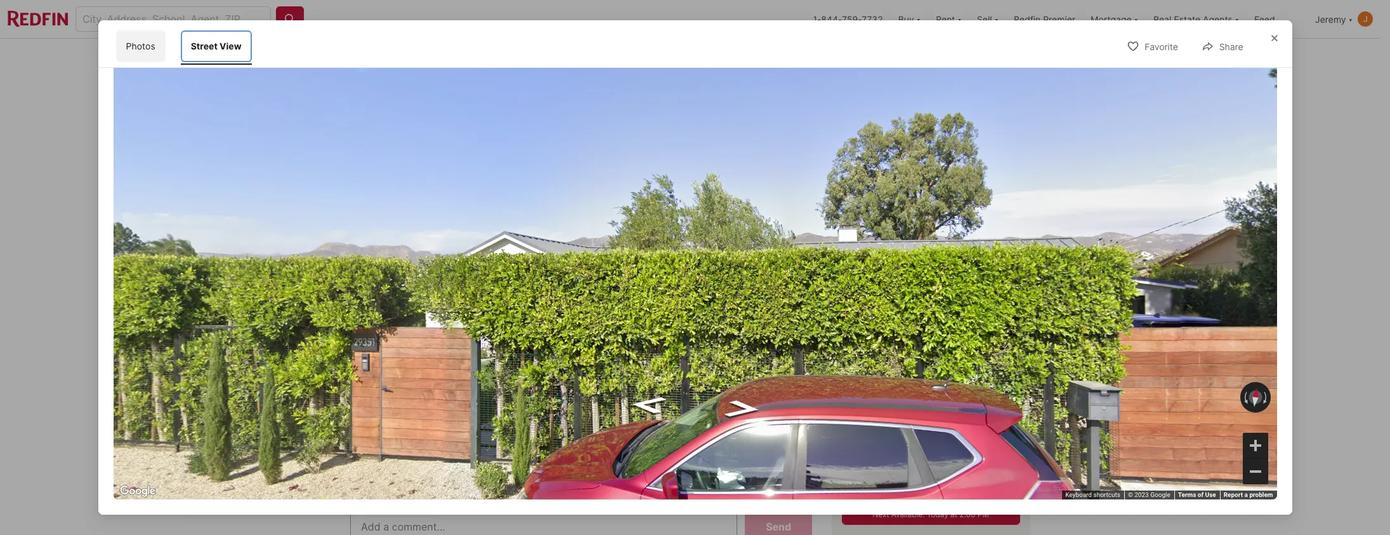 Task type: locate. For each thing, give the bounding box(es) containing it.
agent
[[975, 367, 1004, 380]]

submit search image
[[284, 13, 296, 25]]

tab list for share
[[113, 28, 264, 64]]

0 horizontal spatial favorite button
[[821, 42, 894, 68]]

0 horizontal spatial ,
[[450, 382, 453, 395]]

1 vertical spatial street view
[[389, 313, 439, 324]]

0 horizontal spatial 2
[[386, 88, 390, 98]]

0 horizontal spatial 4
[[528, 411, 538, 429]]

tour left the with
[[842, 367, 865, 380]]

-
[[406, 358, 411, 369]]

active
[[413, 358, 445, 369]]

pm
[[978, 510, 990, 519]]

1 horizontal spatial 2
[[855, 396, 869, 424]]

schools
[[715, 51, 748, 62]]

1 nov from the left
[[855, 388, 872, 397]]

1 , from the left
[[450, 382, 453, 395]]

est.
[[350, 432, 366, 443]]

0 horizontal spatial a
[[892, 367, 897, 380]]

© 2023 google
[[1129, 491, 1171, 498]]

0 vertical spatial street
[[191, 41, 218, 51]]

new 2 hrs ago link
[[350, 74, 827, 344]]

video
[[966, 460, 988, 468]]

None button
[[850, 382, 901, 437], [906, 383, 957, 437], [962, 383, 1013, 437], [850, 382, 901, 437], [906, 383, 957, 437], [962, 383, 1013, 437]]

street down city, address, school, agent, zip search box on the left of page
[[191, 41, 218, 51]]

share
[[1220, 41, 1244, 52], [996, 50, 1020, 61]]

street view down city, address, school, agent, zip search box on the left of page
[[191, 41, 242, 51]]

0 vertical spatial view
[[220, 41, 242, 51]]

1 vertical spatial view
[[417, 313, 439, 324]]

0 horizontal spatial view
[[220, 41, 242, 51]]

feed button
[[1247, 0, 1308, 38]]

1 horizontal spatial favorite
[[1145, 41, 1179, 52]]

0 horizontal spatial share button
[[968, 42, 1031, 68]]

view down city, address, school, agent, zip search box on the left of page
[[220, 41, 242, 51]]

new
[[366, 88, 384, 98]]

tab list
[[113, 28, 264, 64], [350, 39, 772, 72]]

1 horizontal spatial nov
[[910, 388, 927, 397]]

terms
[[1179, 491, 1197, 498]]

4 for 4 baths
[[582, 411, 592, 429]]

tour left in at the bottom of page
[[851, 460, 871, 468]]

friday
[[910, 423, 933, 431]]

sale
[[382, 358, 404, 369]]

nov for 4
[[967, 388, 984, 397]]

4 inside 4 beds
[[528, 411, 538, 429]]

redfin premier
[[1014, 14, 1076, 24]]

sale & tax history tab
[[599, 41, 701, 72]]

1 horizontal spatial view
[[417, 313, 439, 324]]

view up active
[[417, 313, 439, 324]]

nov
[[855, 388, 872, 397], [910, 388, 927, 397], [967, 388, 984, 397]]

available:
[[892, 510, 925, 519]]

0 horizontal spatial premier
[[934, 367, 973, 380]]

a right report
[[1245, 491, 1249, 498]]

0 horizontal spatial tab list
[[113, 28, 264, 64]]

person
[[882, 460, 911, 468]]

2 down the with
[[855, 396, 869, 424]]

1 vertical spatial 2
[[855, 396, 869, 424]]

&
[[634, 51, 640, 62]]

29351 bluewater rd, malibu, ca 90265 image
[[350, 74, 827, 342], [832, 74, 1031, 206], [832, 211, 1031, 342]]

rd
[[437, 382, 450, 395]]

street view up -
[[389, 313, 439, 324]]

problem
[[1250, 491, 1274, 498]]

nov down "tour with a redfin premier agent"
[[910, 388, 927, 397]]

nov for 2
[[855, 388, 872, 397]]

out
[[937, 50, 952, 61]]

street inside street view button
[[389, 313, 415, 324]]

2 inside "nov 2 thursday"
[[855, 396, 869, 424]]

street view inside tab
[[191, 41, 242, 51]]

0 horizontal spatial street view
[[191, 41, 242, 51]]

1 horizontal spatial street
[[389, 313, 415, 324]]

1 horizontal spatial a
[[1245, 491, 1249, 498]]

nov inside 'nov 3 friday'
[[910, 388, 927, 397]]

2 left 'hrs'
[[386, 88, 390, 98]]

4 inside 4 baths
[[582, 411, 592, 429]]

4 down agent
[[967, 396, 982, 424]]

tour for tour in person
[[851, 460, 871, 468]]

2 for nov 2 thursday
[[855, 396, 869, 424]]

1 horizontal spatial share
[[1220, 41, 1244, 52]]

tax
[[642, 51, 655, 62]]

2 horizontal spatial nov
[[967, 388, 984, 397]]

2 horizontal spatial 4
[[967, 396, 982, 424]]

google image
[[116, 483, 158, 500]]

favorite button
[[1117, 33, 1189, 59], [821, 42, 894, 68]]

tab list containing search
[[350, 39, 772, 72]]

2 nov from the left
[[910, 388, 927, 397]]

premier
[[1044, 14, 1076, 24], [934, 367, 973, 380]]

share inside "dialog"
[[1220, 41, 1244, 52]]

active link
[[413, 358, 445, 369]]

0 vertical spatial redfin
[[1014, 14, 1041, 24]]

share button
[[1191, 33, 1255, 59], [968, 42, 1031, 68]]

4
[[967, 396, 982, 424], [528, 411, 538, 429], [582, 411, 592, 429]]

55
[[967, 313, 978, 324]]

tour left the via
[[931, 460, 951, 468]]

x-
[[928, 50, 937, 61]]

Add a comment... text field
[[361, 519, 727, 534]]

0 vertical spatial 2
[[386, 88, 390, 98]]

tour
[[842, 367, 865, 380], [851, 460, 871, 468], [931, 460, 951, 468]]

nov inside nov 4 saturday
[[967, 388, 984, 397]]

nov down the with
[[855, 388, 872, 397]]

0 vertical spatial premier
[[1044, 14, 1076, 24]]

saturday
[[967, 423, 1001, 431]]

street view
[[191, 41, 242, 51], [389, 313, 439, 324]]

0 vertical spatial a
[[892, 367, 897, 380]]

nov inside "nov 2 thursday"
[[855, 388, 872, 397]]

x-out
[[928, 50, 952, 61]]

redfin premier button
[[1007, 0, 1084, 38]]

1 vertical spatial premier
[[934, 367, 973, 380]]

1 vertical spatial a
[[1245, 491, 1249, 498]]

for sale - active
[[362, 358, 445, 369]]

share for share button to the right
[[1220, 41, 1244, 52]]

send button
[[745, 512, 813, 535]]

a
[[892, 367, 897, 380], [1245, 491, 1249, 498]]

1 horizontal spatial favorite button
[[1117, 33, 1189, 59]]

dialog
[[98, 20, 1293, 515]]

overview
[[449, 51, 490, 62]]

0 horizontal spatial nov
[[855, 388, 872, 397]]

schedule
[[897, 496, 943, 508]]

nov 2 thursday
[[855, 388, 890, 431]]

view inside street view button
[[417, 313, 439, 324]]

baths link
[[582, 431, 610, 443]]

3,540
[[643, 411, 686, 429]]

, left "malibu"
[[450, 382, 453, 395]]

beds
[[528, 431, 552, 443]]

map entry image
[[728, 357, 813, 441]]

street inside street view tab
[[191, 41, 218, 51]]

1 horizontal spatial premier
[[1044, 14, 1076, 24]]

90265
[[510, 382, 541, 395]]

property details
[[518, 51, 585, 62]]

1 horizontal spatial street view
[[389, 313, 439, 324]]

1 horizontal spatial ,
[[487, 382, 490, 395]]

photos
[[980, 313, 1010, 324]]

street up for sale - active
[[389, 313, 415, 324]]

1 vertical spatial street
[[389, 313, 415, 324]]

1 horizontal spatial share button
[[1191, 33, 1255, 59]]

0 horizontal spatial share
[[996, 50, 1020, 61]]

premier inside button
[[1044, 14, 1076, 24]]

4 for 4 beds
[[528, 411, 538, 429]]

1 horizontal spatial 4
[[582, 411, 592, 429]]

0 horizontal spatial favorite
[[850, 50, 883, 61]]

view
[[220, 41, 242, 51], [417, 313, 439, 324]]

x-out button
[[899, 42, 963, 68]]

in
[[873, 460, 880, 468]]

0 horizontal spatial street
[[191, 41, 218, 51]]

at
[[951, 510, 958, 519]]

street
[[191, 41, 218, 51], [389, 313, 415, 324]]

dialog containing photos
[[98, 20, 1293, 515]]

report a problem link
[[1224, 491, 1274, 498]]

,
[[450, 382, 453, 395], [487, 382, 490, 395]]

2
[[386, 88, 390, 98], [855, 396, 869, 424]]

overview tab
[[435, 41, 504, 72]]

1-844-759-7732
[[813, 14, 883, 24]]

search link
[[365, 49, 420, 64]]

1 vertical spatial redfin
[[900, 367, 932, 380]]

tab list inside "dialog"
[[113, 28, 264, 64]]

pre-
[[438, 432, 456, 443]]

1 horizontal spatial tab list
[[350, 39, 772, 72]]

City, Address, School, Agent, ZIP search field
[[76, 6, 271, 32]]

4 up beds
[[528, 411, 538, 429]]

feed
[[1255, 14, 1276, 24]]

sale
[[613, 51, 631, 62]]

1 horizontal spatial redfin
[[1014, 14, 1041, 24]]

report a problem
[[1224, 491, 1274, 498]]

tab list containing photos
[[113, 28, 264, 64]]

0 vertical spatial street view
[[191, 41, 242, 51]]

view inside street view tab
[[220, 41, 242, 51]]

3
[[910, 396, 926, 424]]

a right the with
[[892, 367, 897, 380]]

0 horizontal spatial redfin
[[900, 367, 932, 380]]

list box
[[842, 450, 1021, 478]]

4 up baths at the bottom left of the page
[[582, 411, 592, 429]]

nov down agent
[[967, 388, 984, 397]]

3 nov from the left
[[967, 388, 984, 397]]

, left the ca
[[487, 382, 490, 395]]

2023
[[1135, 491, 1149, 498]]

shortcuts
[[1094, 491, 1121, 498]]



Task type: describe. For each thing, give the bounding box(es) containing it.
favorite button for share
[[1117, 33, 1189, 59]]

tour in person
[[851, 460, 911, 468]]

comments
[[350, 481, 429, 498]]

29351 bluewater rd , malibu , ca 90265
[[350, 382, 541, 395]]

55 photos button
[[938, 306, 1021, 332]]

with
[[867, 367, 889, 380]]

list box containing tour in person
[[842, 450, 1021, 478]]

baths
[[582, 431, 610, 443]]

$60,176
[[369, 432, 401, 443]]

thursday
[[855, 423, 890, 431]]

844-
[[822, 14, 842, 24]]

tab list for x-out
[[350, 39, 772, 72]]

4 baths
[[582, 411, 610, 443]]

user photo image
[[1358, 11, 1374, 27]]

55 photos
[[967, 313, 1010, 324]]

send
[[766, 521, 792, 533]]

use
[[1206, 491, 1217, 498]]

nov 4 saturday
[[967, 388, 1001, 431]]

nov 3 friday
[[910, 388, 933, 431]]

tour via video chat
[[931, 460, 1009, 468]]

via
[[953, 460, 964, 468]]

terms of use
[[1179, 491, 1217, 498]]

favorite button for x-out
[[821, 42, 894, 68]]

history
[[658, 51, 686, 62]]

29351
[[350, 382, 382, 395]]

chat
[[990, 460, 1009, 468]]

photos tab
[[116, 30, 165, 62]]

get pre-approved link
[[420, 432, 497, 443]]

street view tab
[[181, 30, 252, 62]]

search
[[390, 51, 420, 62]]

keyboard shortcuts button
[[1066, 491, 1121, 500]]

share for the left share button
[[996, 50, 1020, 61]]

street view inside button
[[389, 313, 439, 324]]

tour with a redfin premier agent
[[842, 367, 1004, 380]]

ago
[[410, 88, 427, 98]]

ca
[[493, 382, 507, 395]]

street view button
[[361, 306, 450, 332]]

2 , from the left
[[487, 382, 490, 395]]

favorite for share
[[1145, 41, 1179, 52]]

1-
[[813, 14, 822, 24]]

bluewater
[[384, 382, 435, 395]]

©
[[1129, 491, 1134, 498]]

google
[[1151, 491, 1171, 498]]

view for tab list containing photos
[[220, 41, 242, 51]]

tour
[[946, 496, 966, 508]]

sq
[[643, 431, 656, 443]]

nov for 3
[[910, 388, 927, 397]]

property
[[518, 51, 555, 62]]

keyboard
[[1066, 491, 1092, 498]]

next
[[873, 510, 890, 519]]

4 inside nov 4 saturday
[[967, 396, 982, 424]]

for
[[362, 358, 379, 369]]

/mo
[[401, 432, 418, 443]]

of
[[1198, 491, 1204, 498]]

view for street view button
[[417, 313, 439, 324]]

4 beds
[[528, 411, 552, 443]]

malibu
[[456, 382, 487, 395]]

approved
[[456, 432, 497, 443]]

terms of use link
[[1179, 491, 1217, 498]]

photos
[[126, 41, 155, 51]]

759-
[[842, 14, 862, 24]]

property details tab
[[504, 41, 599, 72]]

new 2 hrs ago
[[366, 88, 427, 98]]

sale & tax history
[[613, 51, 686, 62]]

next image
[[1005, 400, 1026, 420]]

today
[[928, 510, 949, 519]]

ft
[[658, 431, 668, 443]]

schools tab
[[701, 41, 762, 72]]

$8,295,000 est. $60,176 /mo get pre-approved
[[350, 411, 497, 443]]

get
[[420, 432, 436, 443]]

1-844-759-7732 link
[[813, 14, 883, 24]]

3,540 sq ft
[[643, 411, 686, 443]]

7732
[[862, 14, 883, 24]]

redfin inside button
[[1014, 14, 1041, 24]]

a inside "dialog"
[[1245, 491, 1249, 498]]

report
[[1224, 491, 1244, 498]]

2 for new 2 hrs ago
[[386, 88, 390, 98]]

tour for tour via video chat
[[931, 460, 951, 468]]

tour for tour with a redfin premier agent
[[842, 367, 865, 380]]

favorite for x-out
[[850, 50, 883, 61]]

details
[[557, 51, 585, 62]]

hrs
[[392, 88, 408, 98]]

2:00
[[960, 510, 976, 519]]



Task type: vqa. For each thing, say whether or not it's contained in the screenshot.
Google
yes



